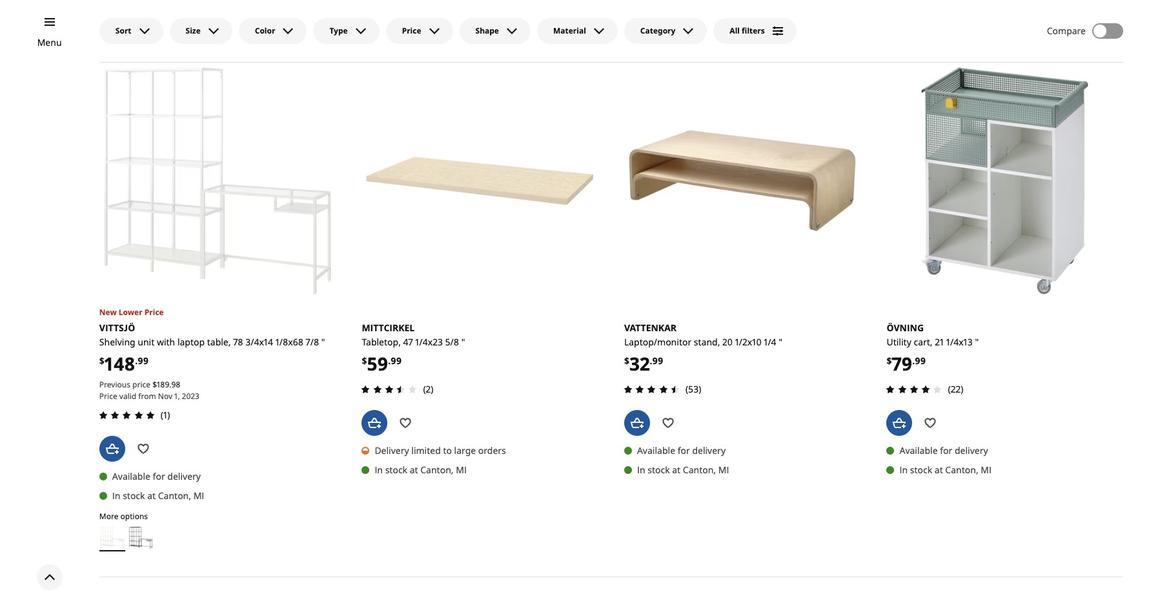 Task type: locate. For each thing, give the bounding box(es) containing it.
1 " from the left
[[322, 336, 325, 348]]

2 horizontal spatial price
[[402, 25, 421, 36]]

canton, for 59
[[421, 464, 454, 476]]

utility
[[887, 336, 912, 348]]

shape
[[476, 25, 499, 36]]

1,
[[174, 390, 180, 401]]

. down tabletop,
[[388, 355, 391, 367]]

delivery for 32
[[693, 444, 726, 457]]

2 " from the left
[[779, 336, 783, 348]]

övning
[[887, 322, 924, 334]]

mi for 148
[[194, 489, 204, 502]]

shape button
[[460, 18, 531, 44]]

99 inside new lower price vittsjö shelving unit with laptop table, 78 3/4x14 1/8x68 7/8 " $ 148 . 99
[[138, 355, 149, 367]]

mi
[[719, 464, 730, 476], [456, 464, 467, 476], [981, 464, 992, 476], [194, 489, 204, 502]]

canton, for 148
[[158, 489, 191, 502]]

1 horizontal spatial price
[[145, 307, 164, 318]]

more
[[99, 511, 119, 522]]

shelving
[[99, 336, 135, 348]]

delivery down (1)
[[167, 470, 201, 482]]

59
[[367, 352, 388, 376]]

review: 4.2 out of 5 stars. total reviews: 22 image
[[883, 382, 946, 397]]

$ inside new lower price vittsjö shelving unit with laptop table, 78 3/4x14 1/8x68 7/8 " $ 148 . 99
[[99, 355, 105, 367]]

79
[[892, 352, 913, 376]]

1 vertical spatial price
[[145, 307, 164, 318]]

0 vertical spatial price
[[402, 25, 421, 36]]

at for 148
[[147, 489, 156, 502]]

color button
[[239, 18, 307, 44]]

. inside new lower price vittsjö shelving unit with laptop table, 78 3/4x14 1/8x68 7/8 " $ 148 . 99
[[135, 355, 138, 367]]

3 99 from the left
[[391, 355, 402, 367]]

from
[[138, 390, 156, 401]]

menu
[[37, 36, 62, 48]]

valid
[[119, 390, 136, 401]]

price inside popup button
[[402, 25, 421, 36]]

1 horizontal spatial available
[[637, 444, 676, 457]]

$ inside mittcirkel tabletop, 47 1/4x23 5/8 " $ 59 . 99
[[362, 355, 367, 367]]

stand,
[[694, 336, 721, 348]]

available for delivery down "(53)"
[[637, 444, 726, 457]]

5/8
[[445, 336, 459, 348]]

for
[[678, 444, 690, 457], [941, 444, 953, 457], [153, 470, 165, 482]]

0 horizontal spatial available for delivery
[[112, 470, 201, 482]]

size
[[186, 25, 201, 36]]

vattenkar
[[625, 322, 677, 334]]

table,
[[207, 336, 231, 348]]

price button
[[386, 18, 453, 44]]

0 horizontal spatial delivery
[[167, 470, 201, 482]]

" inside vattenkar laptop/monitor stand, 20 1/2x10 1/4 " $ 32 . 99
[[779, 336, 783, 348]]

99
[[138, 355, 149, 367], [653, 355, 664, 367], [391, 355, 402, 367], [915, 355, 926, 367]]

" right 1/4
[[779, 336, 783, 348]]

3 " from the left
[[462, 336, 465, 348]]

at for 59
[[410, 464, 418, 476]]

in for 59
[[375, 464, 383, 476]]

99 right 59
[[391, 355, 402, 367]]

(53)
[[686, 383, 702, 395]]

$ down "utility"
[[887, 355, 892, 367]]

$ right price
[[153, 379, 157, 390]]

$ down laptop/monitor
[[625, 355, 630, 367]]

0 horizontal spatial price
[[99, 390, 117, 401]]

price
[[402, 25, 421, 36], [145, 307, 164, 318], [99, 390, 117, 401]]

. up nov
[[169, 379, 171, 390]]

canton,
[[683, 464, 716, 476], [421, 464, 454, 476], [946, 464, 979, 476], [158, 489, 191, 502]]

$ inside previous price $ 189 . 98 price valid from nov 1, 2023
[[153, 379, 157, 390]]

. down cart,
[[913, 355, 915, 367]]

. down laptop/monitor
[[650, 355, 653, 367]]

2023
[[182, 390, 200, 401]]

mi for 32
[[719, 464, 730, 476]]

98
[[171, 379, 180, 390]]

in for 32
[[637, 464, 646, 476]]

laptop
[[178, 336, 205, 348]]

cart,
[[914, 336, 933, 348]]

previous
[[99, 379, 130, 390]]

for down "(53)"
[[678, 444, 690, 457]]

material
[[554, 25, 586, 36]]

in stock at canton, mi for 59
[[375, 464, 467, 476]]

99 right 79 on the bottom right
[[915, 355, 926, 367]]

at
[[673, 464, 681, 476], [410, 464, 418, 476], [935, 464, 944, 476], [147, 489, 156, 502]]

for down (22)
[[941, 444, 953, 457]]

99 right '32' in the bottom of the page
[[653, 355, 664, 367]]

available for delivery
[[637, 444, 726, 457], [900, 444, 989, 457], [112, 470, 201, 482]]

vittsjö
[[99, 322, 135, 334]]

$ inside övning utility cart, 21 1/4x13 " $ 79 . 99
[[887, 355, 892, 367]]

price inside previous price $ 189 . 98 price valid from nov 1, 2023
[[99, 390, 117, 401]]

" right "5/8"
[[462, 336, 465, 348]]

2 horizontal spatial available
[[900, 444, 938, 457]]

all
[[730, 25, 740, 36]]

0 horizontal spatial for
[[153, 470, 165, 482]]

$ down tabletop,
[[362, 355, 367, 367]]

limited
[[412, 444, 441, 457]]

filters
[[742, 25, 765, 36]]

for down (1)
[[153, 470, 165, 482]]

1/4
[[764, 336, 777, 348]]

" right 1/4x13
[[976, 336, 979, 348]]

189
[[157, 379, 169, 390]]

"
[[322, 336, 325, 348], [779, 336, 783, 348], [462, 336, 465, 348], [976, 336, 979, 348]]

available for delivery up options
[[112, 470, 201, 482]]

1/4x13
[[947, 336, 973, 348]]

. inside mittcirkel tabletop, 47 1/4x23 5/8 " $ 59 . 99
[[388, 355, 391, 367]]

stock for 32
[[648, 464, 670, 476]]

4 99 from the left
[[915, 355, 926, 367]]

price inside new lower price vittsjö shelving unit with laptop table, 78 3/4x14 1/8x68 7/8 " $ 148 . 99
[[145, 307, 164, 318]]

1 horizontal spatial delivery
[[693, 444, 726, 457]]

delivery
[[693, 444, 726, 457], [955, 444, 989, 457], [167, 470, 201, 482]]

" right 7/8
[[322, 336, 325, 348]]

(22)
[[949, 383, 964, 395]]

. inside vattenkar laptop/monitor stand, 20 1/2x10 1/4 " $ 32 . 99
[[650, 355, 653, 367]]

available down review: 4.3 out of 5 stars. total reviews: 53 image
[[637, 444, 676, 457]]

in
[[637, 464, 646, 476], [375, 464, 383, 476], [900, 464, 908, 476], [112, 489, 120, 502]]

more options
[[99, 511, 148, 522]]

available
[[637, 444, 676, 457], [900, 444, 938, 457], [112, 470, 150, 482]]

category
[[641, 25, 676, 36]]

in stock at canton, mi
[[637, 464, 730, 476], [375, 464, 467, 476], [900, 464, 992, 476], [112, 489, 204, 502]]

new lower price vittsjö shelving unit with laptop table, 78 3/4x14 1/8x68 7/8 " $ 148 . 99
[[99, 307, 325, 376]]

2 99 from the left
[[653, 355, 664, 367]]

to
[[443, 444, 452, 457]]

99 down unit
[[138, 355, 149, 367]]

available down review: 4.2 out of 5 stars. total reviews: 22 image on the right of page
[[900, 444, 938, 457]]

delivery down (22)
[[955, 444, 989, 457]]

delivery
[[375, 444, 409, 457]]

1 horizontal spatial available for delivery
[[637, 444, 726, 457]]

large
[[454, 444, 476, 457]]

size button
[[170, 18, 232, 44]]

2 horizontal spatial available for delivery
[[900, 444, 989, 457]]

available for delivery down (22)
[[900, 444, 989, 457]]

(1)
[[161, 409, 170, 421]]

.
[[135, 355, 138, 367], [650, 355, 653, 367], [388, 355, 391, 367], [913, 355, 915, 367], [169, 379, 171, 390]]

20
[[723, 336, 733, 348]]

review: 4.3 out of 5 stars. total reviews: 53 image
[[621, 382, 683, 397]]

0 horizontal spatial available
[[112, 470, 150, 482]]

1 99 from the left
[[138, 355, 149, 367]]

$
[[99, 355, 105, 367], [625, 355, 630, 367], [362, 355, 367, 367], [887, 355, 892, 367], [153, 379, 157, 390]]

4 " from the left
[[976, 336, 979, 348]]

. down unit
[[135, 355, 138, 367]]

nov
[[158, 390, 172, 401]]

$ down shelving
[[99, 355, 105, 367]]

material button
[[537, 18, 618, 44]]

delivery down "(53)"
[[693, 444, 726, 457]]

1 horizontal spatial for
[[678, 444, 690, 457]]

stock
[[648, 464, 670, 476], [385, 464, 408, 476], [911, 464, 933, 476], [123, 489, 145, 502]]

available up options
[[112, 470, 150, 482]]

at for 32
[[673, 464, 681, 476]]

available for delivery for 32
[[637, 444, 726, 457]]

2 vertical spatial price
[[99, 390, 117, 401]]

. inside previous price $ 189 . 98 price valid from nov 1, 2023
[[169, 379, 171, 390]]



Task type: describe. For each thing, give the bounding box(es) containing it.
148
[[105, 352, 135, 376]]

mi for 59
[[456, 464, 467, 476]]

type
[[330, 25, 348, 36]]

sort
[[116, 25, 131, 36]]

7/8
[[306, 336, 319, 348]]

mittcirkel tabletop, 47 1/4x23 5/8 " $ 59 . 99
[[362, 322, 465, 376]]

$ inside vattenkar laptop/monitor stand, 20 1/2x10 1/4 " $ 32 . 99
[[625, 355, 630, 367]]

review: 3.5 out of 5 stars. total reviews: 2 image
[[358, 382, 421, 397]]

delivery for 148
[[167, 470, 201, 482]]

. inside övning utility cart, 21 1/4x13 " $ 79 . 99
[[913, 355, 915, 367]]

99 inside övning utility cart, 21 1/4x13 " $ 79 . 99
[[915, 355, 926, 367]]

category button
[[625, 18, 708, 44]]

price
[[132, 379, 151, 390]]

vattenkar laptop/monitor stand, 20 1/2x10 1/4 " $ 32 . 99
[[625, 322, 783, 376]]

options
[[121, 511, 148, 522]]

78
[[233, 336, 243, 348]]

stock for 59
[[385, 464, 408, 476]]

1/2x10
[[736, 336, 762, 348]]

tabletop,
[[362, 336, 401, 348]]

2 horizontal spatial for
[[941, 444, 953, 457]]

previous price $ 189 . 98 price valid from nov 1, 2023
[[99, 379, 200, 401]]

unit
[[138, 336, 155, 348]]

compare
[[1048, 25, 1086, 37]]

in for 148
[[112, 489, 120, 502]]

for for 148
[[153, 470, 165, 482]]

all filters button
[[714, 18, 797, 44]]

available for 32
[[637, 444, 676, 457]]

orders
[[479, 444, 506, 457]]

type button
[[314, 18, 380, 44]]

in stock at canton, mi for 148
[[112, 489, 204, 502]]

" inside övning utility cart, 21 1/4x13 " $ 79 . 99
[[976, 336, 979, 348]]

99 inside mittcirkel tabletop, 47 1/4x23 5/8 " $ 59 . 99
[[391, 355, 402, 367]]

laptop/monitor
[[625, 336, 692, 348]]

stock for 148
[[123, 489, 145, 502]]

32
[[630, 352, 650, 376]]

sort button
[[99, 18, 163, 44]]

lower
[[119, 307, 143, 318]]

övning utility cart, 21 1/4x13 " $ 79 . 99
[[887, 322, 979, 376]]

99 inside vattenkar laptop/monitor stand, 20 1/2x10 1/4 " $ 32 . 99
[[653, 355, 664, 367]]

21
[[935, 336, 944, 348]]

available for 148
[[112, 470, 150, 482]]

available for delivery for 148
[[112, 470, 201, 482]]

1/4x23
[[416, 336, 443, 348]]

color
[[255, 25, 275, 36]]

with
[[157, 336, 175, 348]]

in stock at canton, mi for 32
[[637, 464, 730, 476]]

for for 32
[[678, 444, 690, 457]]

all filters
[[730, 25, 765, 36]]

1/8x68
[[276, 336, 304, 348]]

3/4x14
[[246, 336, 273, 348]]

mittcirkel
[[362, 322, 415, 334]]

new
[[99, 307, 117, 318]]

" inside new lower price vittsjö shelving unit with laptop table, 78 3/4x14 1/8x68 7/8 " $ 148 . 99
[[322, 336, 325, 348]]

47
[[403, 336, 413, 348]]

delivery limited to large orders
[[375, 444, 506, 457]]

" inside mittcirkel tabletop, 47 1/4x23 5/8 " $ 59 . 99
[[462, 336, 465, 348]]

canton, for 32
[[683, 464, 716, 476]]

menu button
[[37, 36, 62, 50]]

review: 5 out of 5 stars. total reviews: 1 image
[[95, 407, 158, 423]]

(2)
[[423, 383, 434, 395]]

2 horizontal spatial delivery
[[955, 444, 989, 457]]



Task type: vqa. For each thing, say whether or not it's contained in the screenshot.
78
yes



